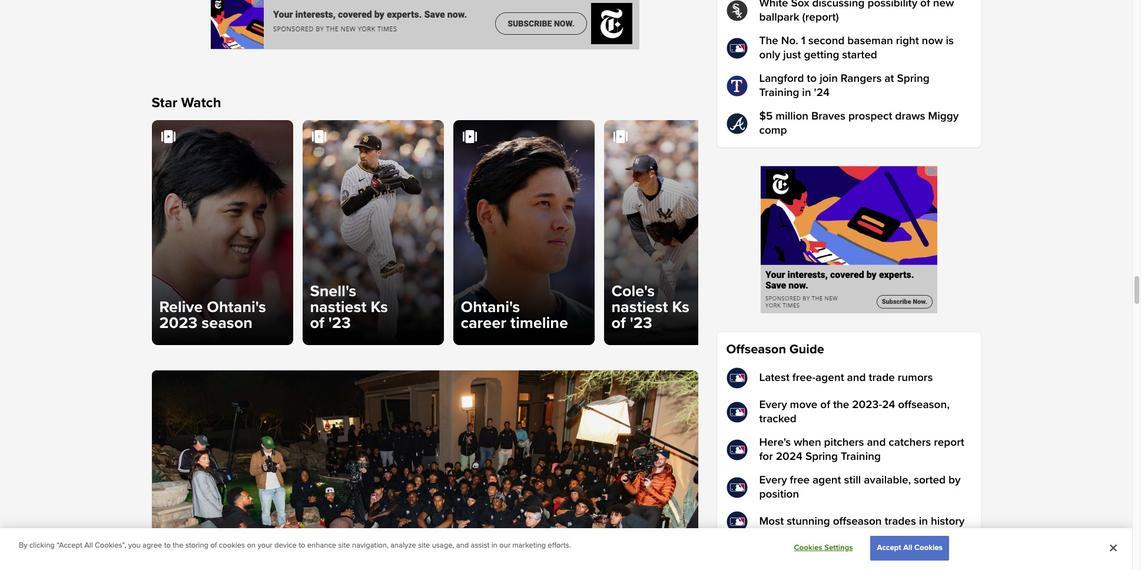 Task type: describe. For each thing, give the bounding box(es) containing it.
at
[[885, 72, 895, 85]]

new
[[934, 0, 955, 10]]

the no. 1 second baseman right now is only just getting started link
[[727, 34, 972, 62]]

assist
[[471, 541, 490, 551]]

of inside white sox discussing possibility of new ballpark (report)
[[921, 0, 931, 10]]

hang out at mlb star's house? not just a dream image
[[152, 371, 699, 570]]

every move of the 2023-24 offseason, tracked link
[[727, 398, 972, 427]]

nastiest for cole's
[[612, 298, 669, 317]]

no.
[[782, 34, 799, 48]]

white
[[760, 0, 789, 10]]

draws
[[896, 110, 926, 123]]

by
[[19, 541, 27, 551]]

latest free-agent and trade rumors link
[[727, 368, 972, 389]]

star watch button
[[142, 91, 221, 117]]

and for catchers
[[868, 436, 887, 450]]

'23 for cole's
[[630, 313, 653, 333]]

right
[[897, 34, 920, 48]]

here's when pitchers and catchers report for 2024 spring training
[[760, 436, 965, 464]]

baseman
[[848, 34, 894, 48]]

marketing
[[513, 541, 546, 551]]

miggy
[[929, 110, 960, 123]]

ks for snell's
[[371, 298, 388, 317]]

getting
[[805, 48, 840, 62]]

for
[[760, 450, 774, 464]]

cookies inside button
[[795, 544, 823, 553]]

settings
[[825, 544, 854, 553]]

free-
[[793, 371, 816, 385]]

still
[[845, 474, 862, 487]]

snell's
[[310, 282, 357, 301]]

offseason guide
[[727, 342, 825, 358]]

2023-
[[853, 398, 883, 412]]

mlb image
[[727, 477, 748, 499]]

join
[[820, 72, 838, 85]]

0 horizontal spatial all
[[84, 541, 93, 551]]

mlb image for here's
[[727, 440, 748, 461]]

analyze
[[391, 541, 417, 551]]

and inside privacy alert dialog
[[457, 541, 469, 551]]

24
[[883, 398, 896, 412]]

relive ohtani's 2023 season
[[159, 298, 266, 333]]

history
[[932, 515, 965, 529]]

guide
[[790, 342, 825, 358]]

relive
[[159, 298, 203, 317]]

offseason,
[[899, 398, 950, 412]]

rangers image
[[727, 75, 748, 97]]

is
[[947, 34, 955, 48]]

langford
[[760, 72, 805, 85]]

cookies settings
[[795, 544, 854, 553]]

sox
[[792, 0, 810, 10]]

available,
[[865, 474, 912, 487]]

by clicking "accept all cookies", you agree to the storing of cookies on your device to enhance site navigation, analyze site usage, and assist in our marketing efforts.
[[19, 541, 571, 551]]

catchers
[[889, 436, 932, 450]]

cookies inside button
[[915, 544, 943, 553]]

enhance
[[307, 541, 337, 551]]

cookies
[[219, 541, 245, 551]]

'23 for snell's
[[329, 313, 351, 333]]

sorted
[[915, 474, 946, 487]]

offseason
[[834, 515, 883, 529]]

timeline
[[511, 313, 569, 333]]

2024
[[776, 450, 803, 464]]

you
[[128, 541, 141, 551]]

white sox discussing possibility of new ballpark (report) link
[[727, 0, 972, 25]]

2 site from the left
[[418, 541, 430, 551]]

2023
[[159, 313, 198, 333]]

mlb image for latest
[[727, 368, 748, 389]]

trade
[[869, 371, 896, 385]]

device
[[275, 541, 297, 551]]

stunning
[[787, 515, 831, 529]]

clicking
[[29, 541, 55, 551]]

agent for free
[[813, 474, 842, 487]]

privacy alert dialog
[[0, 529, 1133, 570]]

started
[[843, 48, 878, 62]]

when
[[794, 436, 822, 450]]

langford to join rangers at spring training in '24
[[760, 72, 930, 100]]

here's
[[760, 436, 792, 450]]

move
[[791, 398, 818, 412]]

of inside every move of the 2023-24 offseason, tracked
[[821, 398, 831, 412]]

snell's nastiest ks of '23
[[310, 282, 388, 333]]

star watch
[[152, 94, 221, 111]]

white sox discussing possibility of new ballpark (report)
[[760, 0, 955, 24]]

mlb image for every
[[727, 402, 748, 423]]



Task type: locate. For each thing, give the bounding box(es) containing it.
every free agent still available, sorted by position
[[760, 474, 961, 501]]

"accept
[[57, 541, 82, 551]]

spring right "at"
[[898, 72, 930, 85]]

comp
[[760, 124, 788, 137]]

our
[[500, 541, 511, 551]]

1 ks from the left
[[371, 298, 388, 317]]

tracked
[[760, 412, 797, 426]]

1 ohtani's from the left
[[207, 298, 266, 317]]

prospect
[[849, 110, 893, 123]]

0 vertical spatial in
[[803, 86, 812, 100]]

most stunning offseason trades in history
[[760, 515, 965, 529]]

training
[[760, 86, 800, 100], [841, 450, 882, 464]]

discussing
[[813, 0, 865, 10]]

advertisement element
[[211, 0, 640, 49], [761, 166, 938, 313]]

rangers
[[841, 72, 882, 85]]

1 vertical spatial every
[[760, 474, 788, 487]]

of inside cole's nastiest ks of '23
[[612, 313, 626, 333]]

of right storing
[[211, 541, 217, 551]]

0 horizontal spatial and
[[457, 541, 469, 551]]

1 horizontal spatial site
[[418, 541, 430, 551]]

in right trades
[[920, 515, 929, 529]]

free
[[791, 474, 810, 487]]

1
[[802, 34, 806, 48]]

4 mlb image from the top
[[727, 440, 748, 461]]

the
[[834, 398, 850, 412], [173, 541, 184, 551]]

every move of the 2023-24 offseason, tracked
[[760, 398, 950, 426]]

1 horizontal spatial '23
[[630, 313, 653, 333]]

nastiest inside the snell's nastiest ks of '23
[[310, 298, 367, 317]]

1 nastiest from the left
[[310, 298, 367, 317]]

mlb image left tracked
[[727, 402, 748, 423]]

navigation,
[[352, 541, 389, 551]]

of left new
[[921, 0, 931, 10]]

ks right snell's
[[371, 298, 388, 317]]

agent
[[816, 371, 845, 385], [813, 474, 842, 487]]

1 horizontal spatial all
[[904, 544, 913, 553]]

1 horizontal spatial nastiest
[[612, 298, 669, 317]]

training down pitchers
[[841, 450, 882, 464]]

0 horizontal spatial ks
[[371, 298, 388, 317]]

nastiest
[[310, 298, 367, 317], [612, 298, 669, 317]]

spring down when
[[806, 450, 839, 464]]

here's when pitchers and catchers report for 2024 spring training link
[[727, 436, 972, 464]]

0 horizontal spatial the
[[173, 541, 184, 551]]

usage,
[[432, 541, 455, 551]]

$5
[[760, 110, 773, 123]]

every for every move of the 2023-24 offseason, tracked
[[760, 398, 788, 412]]

'23 down snell's
[[329, 313, 351, 333]]

spring inside here's when pitchers and catchers report for 2024 spring training
[[806, 450, 839, 464]]

1 '23 from the left
[[329, 313, 351, 333]]

mlb image down mlb image
[[727, 511, 748, 533]]

braves
[[812, 110, 846, 123]]

0 vertical spatial spring
[[898, 72, 930, 85]]

cookies
[[795, 544, 823, 553], [915, 544, 943, 553]]

second
[[809, 34, 845, 48]]

agent down the guide
[[816, 371, 845, 385]]

'24
[[815, 86, 830, 100]]

site left the usage, on the bottom of the page
[[418, 541, 430, 551]]

in left 'our'
[[492, 541, 498, 551]]

of down cole's
[[612, 313, 626, 333]]

ks right cole's
[[673, 298, 690, 317]]

site right enhance
[[339, 541, 350, 551]]

accept all cookies button
[[871, 536, 950, 561]]

mlb image
[[727, 38, 748, 59], [727, 368, 748, 389], [727, 402, 748, 423], [727, 440, 748, 461], [727, 511, 748, 533]]

report
[[935, 436, 965, 450]]

of right move
[[821, 398, 831, 412]]

1 vertical spatial the
[[173, 541, 184, 551]]

every
[[760, 398, 788, 412], [760, 474, 788, 487]]

nastiest inside cole's nastiest ks of '23
[[612, 298, 669, 317]]

1 site from the left
[[339, 541, 350, 551]]

storing
[[186, 541, 209, 551]]

mlb image for most
[[727, 511, 748, 533]]

3 mlb image from the top
[[727, 402, 748, 423]]

ks inside cole's nastiest ks of '23
[[673, 298, 690, 317]]

1 vertical spatial spring
[[806, 450, 839, 464]]

0 horizontal spatial advertisement element
[[211, 0, 640, 49]]

accept all cookies
[[878, 544, 943, 553]]

in inside privacy alert dialog
[[492, 541, 498, 551]]

ks for cole's
[[673, 298, 690, 317]]

million
[[776, 110, 809, 123]]

'23 down cole's
[[630, 313, 653, 333]]

trades
[[885, 515, 917, 529]]

mlb image inside here's when pitchers and catchers report for 2024 spring training link
[[727, 440, 748, 461]]

every free agent still available, sorted by position link
[[727, 474, 972, 502]]

every inside every move of the 2023-24 offseason, tracked
[[760, 398, 788, 412]]

ohtani's inside ohtani's career timeline
[[461, 298, 520, 317]]

training inside here's when pitchers and catchers report for 2024 spring training
[[841, 450, 882, 464]]

agree
[[143, 541, 162, 551]]

braves image
[[727, 113, 748, 134]]

(report)
[[803, 11, 840, 24]]

cookies settings button
[[787, 537, 861, 560]]

'23
[[329, 313, 351, 333], [630, 313, 653, 333]]

in inside the langford to join rangers at spring training in '24
[[803, 86, 812, 100]]

agent inside every free agent still available, sorted by position
[[813, 474, 842, 487]]

1 cookies from the left
[[795, 544, 823, 553]]

cookies down history
[[915, 544, 943, 553]]

to right device
[[299, 541, 305, 551]]

2 ks from the left
[[673, 298, 690, 317]]

to right agree
[[164, 541, 171, 551]]

watch
[[181, 94, 221, 111]]

on
[[247, 541, 256, 551]]

'23 inside cole's nastiest ks of '23
[[630, 313, 653, 333]]

star
[[152, 94, 178, 111]]

1 horizontal spatial cookies
[[915, 544, 943, 553]]

2 mlb image from the top
[[727, 368, 748, 389]]

1 vertical spatial advertisement element
[[761, 166, 938, 313]]

0 horizontal spatial site
[[339, 541, 350, 551]]

offseason
[[727, 342, 787, 358]]

mlb image inside the no. 1 second baseman right now is only just getting started link
[[727, 38, 748, 59]]

1 horizontal spatial in
[[803, 86, 812, 100]]

career
[[461, 313, 507, 333]]

all right "accept
[[84, 541, 93, 551]]

1 mlb image from the top
[[727, 38, 748, 59]]

cole's nastiest ks of '23
[[612, 282, 690, 333]]

the left 2023-
[[834, 398, 850, 412]]

of down snell's
[[310, 313, 325, 333]]

cookies",
[[95, 541, 126, 551]]

0 vertical spatial advertisement element
[[211, 0, 640, 49]]

1 vertical spatial training
[[841, 450, 882, 464]]

to left join
[[807, 72, 817, 85]]

0 horizontal spatial cookies
[[795, 544, 823, 553]]

2 horizontal spatial and
[[868, 436, 887, 450]]

spring inside the langford to join rangers at spring training in '24
[[898, 72, 930, 85]]

2 horizontal spatial in
[[920, 515, 929, 529]]

every for every free agent still available, sorted by position
[[760, 474, 788, 487]]

0 horizontal spatial spring
[[806, 450, 839, 464]]

agent for free-
[[816, 371, 845, 385]]

ks
[[371, 298, 388, 317], [673, 298, 690, 317]]

every up position
[[760, 474, 788, 487]]

training down langford
[[760, 86, 800, 100]]

cookies down 'stunning' on the bottom right of page
[[795, 544, 823, 553]]

$5 million braves prospect draws miggy comp
[[760, 110, 960, 137]]

1 horizontal spatial ks
[[673, 298, 690, 317]]

2 every from the top
[[760, 474, 788, 487]]

1 horizontal spatial advertisement element
[[761, 166, 938, 313]]

white sox image
[[727, 0, 748, 21]]

accept
[[878, 544, 902, 553]]

0 horizontal spatial '23
[[329, 313, 351, 333]]

season
[[202, 313, 253, 333]]

1 horizontal spatial the
[[834, 398, 850, 412]]

all inside button
[[904, 544, 913, 553]]

in left ''24'
[[803, 86, 812, 100]]

of inside the snell's nastiest ks of '23
[[310, 313, 325, 333]]

to inside the langford to join rangers at spring training in '24
[[807, 72, 817, 85]]

0 vertical spatial every
[[760, 398, 788, 412]]

by
[[949, 474, 961, 487]]

2 ohtani's from the left
[[461, 298, 520, 317]]

most stunning offseason trades in history link
[[727, 511, 972, 533]]

and left the trade
[[848, 371, 867, 385]]

langford to join rangers at spring training in '24 link
[[727, 72, 972, 100]]

the inside privacy alert dialog
[[173, 541, 184, 551]]

your
[[258, 541, 273, 551]]

5 mlb image from the top
[[727, 511, 748, 533]]

0 horizontal spatial in
[[492, 541, 498, 551]]

just
[[784, 48, 802, 62]]

2 vertical spatial in
[[492, 541, 498, 551]]

mlb image left the the
[[727, 38, 748, 59]]

the inside every move of the 2023-24 offseason, tracked
[[834, 398, 850, 412]]

1 horizontal spatial to
[[299, 541, 305, 551]]

position
[[760, 488, 800, 501]]

2 '23 from the left
[[630, 313, 653, 333]]

and inside here's when pitchers and catchers report for 2024 spring training
[[868, 436, 887, 450]]

mlb image for the
[[727, 38, 748, 59]]

mlb image left for
[[727, 440, 748, 461]]

0 vertical spatial training
[[760, 86, 800, 100]]

1 horizontal spatial training
[[841, 450, 882, 464]]

in inside most stunning offseason trades in history link
[[920, 515, 929, 529]]

0 vertical spatial the
[[834, 398, 850, 412]]

1 vertical spatial and
[[868, 436, 887, 450]]

1 horizontal spatial and
[[848, 371, 867, 385]]

0 horizontal spatial nastiest
[[310, 298, 367, 317]]

1 vertical spatial in
[[920, 515, 929, 529]]

pitchers
[[825, 436, 865, 450]]

possibility
[[868, 0, 918, 10]]

only
[[760, 48, 781, 62]]

in
[[803, 86, 812, 100], [920, 515, 929, 529], [492, 541, 498, 551]]

and right pitchers
[[868, 436, 887, 450]]

agent left still
[[813, 474, 842, 487]]

of inside privacy alert dialog
[[211, 541, 217, 551]]

all right the accept at the bottom right
[[904, 544, 913, 553]]

'23 inside the snell's nastiest ks of '23
[[329, 313, 351, 333]]

nastiest for snell's
[[310, 298, 367, 317]]

1 horizontal spatial spring
[[898, 72, 930, 85]]

0 horizontal spatial ohtani's
[[207, 298, 266, 317]]

ks inside the snell's nastiest ks of '23
[[371, 298, 388, 317]]

every inside every free agent still available, sorted by position
[[760, 474, 788, 487]]

every up tracked
[[760, 398, 788, 412]]

and for trade
[[848, 371, 867, 385]]

ohtani's inside relive ohtani's 2023 season
[[207, 298, 266, 317]]

0 vertical spatial and
[[848, 371, 867, 385]]

latest free-agent and trade rumors
[[760, 371, 934, 385]]

2 cookies from the left
[[915, 544, 943, 553]]

training inside the langford to join rangers at spring training in '24
[[760, 86, 800, 100]]

2 nastiest from the left
[[612, 298, 669, 317]]

the
[[760, 34, 779, 48]]

2 vertical spatial and
[[457, 541, 469, 551]]

$5 million braves prospect draws miggy comp link
[[727, 110, 972, 138]]

latest
[[760, 371, 790, 385]]

1 every from the top
[[760, 398, 788, 412]]

1 horizontal spatial ohtani's
[[461, 298, 520, 317]]

0 horizontal spatial to
[[164, 541, 171, 551]]

0 horizontal spatial training
[[760, 86, 800, 100]]

efforts.
[[548, 541, 571, 551]]

the left storing
[[173, 541, 184, 551]]

the no. 1 second baseman right now is only just getting started
[[760, 34, 955, 62]]

of
[[921, 0, 931, 10], [310, 313, 325, 333], [612, 313, 626, 333], [821, 398, 831, 412], [211, 541, 217, 551]]

1 vertical spatial agent
[[813, 474, 842, 487]]

0 vertical spatial agent
[[816, 371, 845, 385]]

mlb image down offseason
[[727, 368, 748, 389]]

most
[[760, 515, 784, 529]]

2 horizontal spatial to
[[807, 72, 817, 85]]

and left "assist"
[[457, 541, 469, 551]]

mlb image inside every move of the 2023-24 offseason, tracked link
[[727, 402, 748, 423]]



Task type: vqa. For each thing, say whether or not it's contained in the screenshot.
(report)
yes



